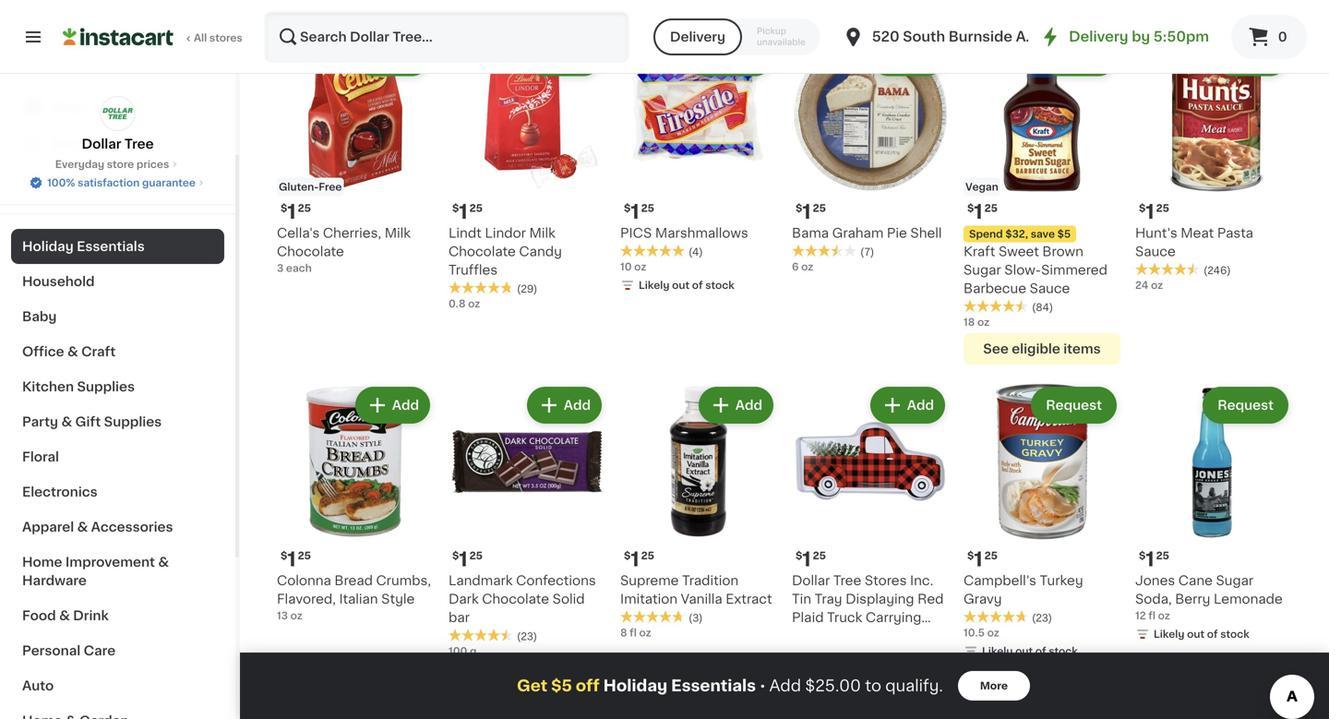 Task type: describe. For each thing, give the bounding box(es) containing it.
save
[[1031, 229, 1055, 239]]

100 g
[[449, 646, 477, 656]]

to
[[865, 678, 881, 694]]

it
[[81, 138, 90, 150]]

dollar tree stores inc. tin tray displaying red plaid truck carrying christmas tree - 11.125" x 5.875"
[[792, 574, 944, 661]]

(4)
[[689, 247, 703, 257]]

cane
[[1178, 574, 1213, 587]]

1 for dollar tree stores inc. tin tray displaying red plaid truck carrying christmas tree - 11.125" x 5.875"
[[802, 550, 811, 569]]

$25.00
[[805, 678, 861, 694]]

sugar inside kraft sweet brown sugar slow-simmered barbecue sauce
[[964, 264, 1001, 276]]

out for turkey
[[1015, 646, 1033, 656]]

slow-
[[1004, 264, 1041, 276]]

$ for pics marshmallows
[[624, 203, 631, 213]]

household
[[22, 275, 95, 288]]

italian
[[339, 593, 378, 605]]

likely for campbell's turkey gravy
[[982, 646, 1013, 656]]

solid
[[553, 593, 585, 605]]

$ for cella's cherries, milk chocolate
[[281, 203, 287, 213]]

red
[[918, 593, 944, 605]]

$ for lindt lindor milk chocolate candy truffles
[[452, 203, 459, 213]]

1 for jones cane sugar soda, berry lemonade
[[1146, 550, 1154, 569]]

treatment tracker modal dialog
[[240, 653, 1329, 719]]

kraft sweet brown sugar slow-simmered barbecue sauce
[[964, 245, 1108, 295]]

candy
[[519, 245, 562, 258]]

oz for bama graham pie shell
[[801, 262, 813, 272]]

off
[[576, 678, 600, 694]]

simmered
[[1041, 264, 1108, 276]]

spend
[[969, 229, 1003, 239]]

$ 1 25 for campbell's turkey gravy
[[967, 550, 998, 569]]

kitchen supplies link
[[11, 369, 224, 404]]

holiday essentials link
[[11, 229, 224, 264]]

home improvement & hardware
[[22, 556, 169, 587]]

1 for pics marshmallows
[[631, 202, 639, 222]]

oz right 8 at bottom left
[[639, 628, 651, 638]]

request button for marshmallows
[[690, 41, 772, 74]]

style
[[381, 593, 415, 605]]

request for campbell's turkey gravy
[[1046, 399, 1102, 412]]

food
[[22, 609, 56, 622]]

stores
[[865, 574, 907, 587]]

jones cane sugar soda, berry lemonade 12 fl oz
[[1135, 574, 1283, 621]]

$ 1 25 for bama graham pie shell
[[796, 202, 826, 222]]

request for pics marshmallows
[[703, 51, 759, 64]]

household link
[[11, 264, 224, 299]]

10.5
[[964, 628, 985, 638]]

kitchen
[[22, 380, 74, 393]]

25 for jones cane sugar soda, berry lemonade
[[1156, 551, 1169, 561]]

$ 1 25 for pics marshmallows
[[624, 202, 654, 222]]

(23) for turkey
[[1032, 613, 1052, 623]]

pics marshmallows
[[620, 227, 748, 240]]

25 for campbell's turkey gravy
[[984, 551, 998, 561]]

10
[[620, 262, 632, 272]]

pics
[[620, 227, 652, 240]]

25 for lindt lindor milk chocolate candy truffles
[[469, 203, 483, 213]]

bama graham pie shell
[[792, 227, 942, 240]]

dollar tree logo image
[[100, 96, 135, 131]]

items
[[1064, 342, 1101, 355]]

25 for bama graham pie shell
[[813, 203, 826, 213]]

delivery by 5:50pm link
[[1039, 26, 1209, 48]]

cella's cherries, milk chocolate 3 each
[[277, 227, 411, 273]]

& for craft
[[67, 345, 78, 358]]

$ 1 25 for cella's cherries, milk chocolate
[[281, 202, 311, 222]]

bama
[[792, 227, 829, 240]]

cherries,
[[323, 227, 381, 240]]

hunt's
[[1135, 227, 1177, 240]]

campbell's
[[964, 574, 1036, 587]]

bar
[[449, 611, 470, 624]]

auto link
[[11, 668, 224, 703]]

everyday store prices
[[55, 159, 169, 169]]

2 horizontal spatial request button
[[1205, 389, 1287, 422]]

1 for cella's cherries, milk chocolate
[[287, 202, 296, 222]]

stores
[[209, 33, 242, 43]]

landmark confections dark chocolate solid bar
[[449, 574, 596, 624]]

apparel & accessories link
[[11, 510, 224, 545]]

barbecue
[[964, 282, 1026, 295]]

see
[[983, 342, 1009, 355]]

(23) for confections
[[517, 631, 537, 641]]

25 for dollar tree stores inc. tin tray displaying red plaid truck carrying christmas tree - 11.125" x 5.875"
[[813, 551, 826, 561]]

1 vertical spatial out
[[1187, 629, 1205, 639]]

marshmallows
[[655, 227, 748, 240]]

tin
[[792, 593, 811, 605]]

brown
[[1042, 245, 1084, 258]]

truffles
[[449, 264, 498, 276]]

stock for campbell's turkey gravy
[[1049, 646, 1078, 656]]

improvement
[[65, 556, 155, 569]]

office & craft link
[[11, 334, 224, 369]]

likely for pics marshmallows
[[639, 280, 670, 290]]

buy it again link
[[11, 126, 224, 162]]

lindt lindor milk chocolate candy truffles
[[449, 227, 562, 276]]

chocolate for landmark
[[482, 593, 549, 605]]

accessories
[[91, 521, 173, 533]]

25 for pics marshmallows
[[641, 203, 654, 213]]

5:50pm
[[1154, 30, 1209, 43]]

18 oz
[[964, 317, 990, 327]]

1 for colonna bread crumbs, flavored, italian style
[[287, 550, 296, 569]]

25 for landmark confections dark chocolate solid bar
[[469, 551, 483, 561]]

vanilla
[[681, 593, 722, 605]]

& for drink
[[59, 609, 70, 622]]

displaying
[[846, 593, 914, 605]]

everyday store prices link
[[55, 157, 180, 172]]

1 for hunt's meat pasta sauce
[[1146, 202, 1154, 222]]

colonna
[[277, 574, 331, 587]]

13
[[277, 611, 288, 621]]

2 horizontal spatial likely out of stock
[[1154, 629, 1250, 639]]

all stores link
[[63, 11, 244, 63]]

2 vertical spatial tree
[[862, 629, 890, 642]]

tradition
[[682, 574, 739, 587]]

24
[[1135, 280, 1149, 290]]

baby link
[[11, 299, 224, 334]]

0 button
[[1231, 15, 1307, 59]]

520 south burnside avenue button
[[842, 11, 1069, 63]]

25 for supreme tradition imitation vanilla extract
[[641, 551, 654, 561]]

$ 1 25 for landmark confections dark chocolate solid bar
[[452, 550, 483, 569]]

$ 1 25 for colonna bread crumbs, flavored, italian style
[[281, 550, 311, 569]]

of for pics marshmallows
[[692, 280, 703, 290]]

jones
[[1135, 574, 1175, 587]]

6 oz
[[792, 262, 813, 272]]

south
[[903, 30, 945, 43]]

shell
[[910, 227, 942, 240]]

supreme tradition imitation vanilla extract
[[620, 574, 772, 605]]

2 horizontal spatial likely
[[1154, 629, 1185, 639]]

personal
[[22, 644, 81, 657]]

& for gift
[[61, 415, 72, 428]]

home improvement & hardware link
[[11, 545, 224, 598]]

1 for campbell's turkey gravy
[[974, 550, 983, 569]]

1 vertical spatial fl
[[630, 628, 637, 638]]

essentials inside 'link'
[[77, 240, 145, 253]]

1 vertical spatial stock
[[1220, 629, 1250, 639]]

party & gift supplies
[[22, 415, 162, 428]]

prices
[[136, 159, 169, 169]]

$ for spend $32, save $5
[[967, 203, 974, 213]]

kitchen supplies
[[22, 380, 135, 393]]

supplies inside the party & gift supplies 'link'
[[104, 415, 162, 428]]

delivery for delivery by 5:50pm
[[1069, 30, 1128, 43]]

0.8 oz
[[449, 299, 480, 309]]

oz inside jones cane sugar soda, berry lemonade 12 fl oz
[[1158, 611, 1170, 621]]

25 for spend $32, save $5
[[984, 203, 998, 213]]

landmark
[[449, 574, 513, 587]]

shop link
[[11, 89, 224, 126]]



Task type: vqa. For each thing, say whether or not it's contained in the screenshot.
topmost "item carousel" Region
no



Task type: locate. For each thing, give the bounding box(es) containing it.
$ 1 25 up the tin
[[796, 550, 826, 569]]

$ up supreme
[[624, 551, 631, 561]]

100% satisfaction guarantee
[[47, 178, 196, 188]]

likely down soda,
[[1154, 629, 1185, 639]]

essentials left •
[[671, 678, 756, 694]]

again
[[93, 138, 130, 150]]

1 up "campbell's"
[[974, 550, 983, 569]]

1 horizontal spatial (23)
[[1032, 613, 1052, 623]]

each
[[286, 263, 312, 273]]

0 horizontal spatial likely
[[639, 280, 670, 290]]

$ 1 25 up colonna
[[281, 550, 311, 569]]

of
[[692, 280, 703, 290], [1207, 629, 1218, 639], [1035, 646, 1046, 656]]

milk inside the lindt lindor milk chocolate candy truffles
[[529, 227, 556, 240]]

1 horizontal spatial likely
[[982, 646, 1013, 656]]

sweet
[[999, 245, 1039, 258]]

holiday right off
[[603, 678, 668, 694]]

chocolate up truffles on the top left of the page
[[449, 245, 516, 258]]

$ 1 25 up hunt's
[[1139, 202, 1169, 222]]

25 for hunt's meat pasta sauce
[[1156, 203, 1169, 213]]

chocolate inside the lindt lindor milk chocolate candy truffles
[[449, 245, 516, 258]]

$ 1 25 up pics
[[624, 202, 654, 222]]

1 vertical spatial likely out of stock
[[1154, 629, 1250, 639]]

1 horizontal spatial dollar
[[792, 574, 830, 587]]

0 horizontal spatial sugar
[[964, 264, 1001, 276]]

delivery
[[1069, 30, 1128, 43], [670, 30, 725, 43]]

★★★★★
[[620, 244, 685, 257], [620, 244, 685, 257], [792, 244, 857, 257], [792, 244, 857, 257], [1135, 263, 1200, 276], [1135, 263, 1200, 276], [449, 281, 513, 294], [449, 281, 513, 294], [964, 300, 1028, 313], [964, 300, 1028, 313], [620, 610, 685, 623], [620, 610, 685, 623], [964, 610, 1028, 623], [964, 610, 1028, 623], [449, 629, 513, 642], [449, 629, 513, 642]]

personal care
[[22, 644, 116, 657]]

sauce inside kraft sweet brown sugar slow-simmered barbecue sauce
[[1030, 282, 1070, 295]]

25 for cella's cherries, milk chocolate
[[298, 203, 311, 213]]

1 for landmark confections dark chocolate solid bar
[[459, 550, 468, 569]]

1 vertical spatial 6
[[792, 262, 799, 272]]

6 for 6 ct
[[620, 8, 627, 18]]

0 horizontal spatial $5
[[551, 678, 572, 694]]

2 horizontal spatial of
[[1207, 629, 1218, 639]]

$ 1 25 for supreme tradition imitation vanilla extract
[[624, 550, 654, 569]]

holiday
[[22, 240, 74, 253], [603, 678, 668, 694]]

0 vertical spatial essentials
[[77, 240, 145, 253]]

cella's
[[277, 227, 320, 240]]

service type group
[[653, 18, 820, 55]]

$ 1 25 for hunt's meat pasta sauce
[[1139, 202, 1169, 222]]

2 vertical spatial of
[[1035, 646, 1046, 656]]

milk for lindor
[[529, 227, 556, 240]]

1 up cella's
[[287, 202, 296, 222]]

product group
[[277, 36, 434, 276], [449, 36, 605, 311], [620, 36, 777, 296], [792, 36, 949, 274], [964, 36, 1121, 365], [1135, 36, 1292, 293], [277, 383, 434, 623], [449, 383, 605, 659], [620, 383, 777, 640], [792, 383, 949, 661], [964, 383, 1121, 662], [1135, 383, 1292, 645], [449, 677, 605, 719], [620, 677, 777, 719], [792, 677, 949, 719], [1135, 677, 1292, 719]]

1 up the tin
[[802, 550, 811, 569]]

$32,
[[1005, 229, 1028, 239]]

6 left ct
[[620, 8, 627, 18]]

0 horizontal spatial (23)
[[517, 631, 537, 641]]

1 vertical spatial dollar
[[792, 574, 830, 587]]

likely out of stock down berry
[[1154, 629, 1250, 639]]

request button for turkey
[[1033, 389, 1115, 422]]

6 for 6 oz
[[792, 262, 799, 272]]

carrying
[[866, 611, 921, 624]]

likely down 10.5 oz
[[982, 646, 1013, 656]]

likely out of stock
[[639, 280, 735, 290], [1154, 629, 1250, 639], [982, 646, 1078, 656]]

1 vertical spatial of
[[1207, 629, 1218, 639]]

holiday essentials
[[22, 240, 145, 253]]

milk for cherries,
[[385, 227, 411, 240]]

oz right 13
[[290, 611, 303, 621]]

lemonade
[[1214, 593, 1283, 605]]

eligible
[[1012, 342, 1060, 355]]

g
[[470, 646, 477, 656]]

$ 1 25
[[281, 202, 311, 222], [452, 202, 483, 222], [624, 202, 654, 222], [796, 202, 826, 222], [967, 202, 998, 222], [1139, 202, 1169, 222], [281, 550, 311, 569], [452, 550, 483, 569], [624, 550, 654, 569], [796, 550, 826, 569], [967, 550, 998, 569], [1139, 550, 1169, 569]]

oz right 0.8
[[468, 299, 480, 309]]

1 up bama
[[802, 202, 811, 222]]

out down (4)
[[672, 280, 690, 290]]

(3)
[[689, 613, 703, 623]]

0 vertical spatial likely
[[639, 280, 670, 290]]

0 horizontal spatial request button
[[690, 41, 772, 74]]

$ for supreme tradition imitation vanilla extract
[[624, 551, 631, 561]]

tree for dollar tree
[[124, 138, 154, 150]]

essentials inside treatment tracker modal 'dialog'
[[671, 678, 756, 694]]

0 horizontal spatial delivery
[[670, 30, 725, 43]]

0 vertical spatial likely out of stock
[[639, 280, 735, 290]]

of down campbell's turkey gravy
[[1035, 646, 1046, 656]]

of down jones cane sugar soda, berry lemonade 12 fl oz
[[1207, 629, 1218, 639]]

0 vertical spatial $5
[[1057, 229, 1071, 239]]

chocolate inside cella's cherries, milk chocolate 3 each
[[277, 245, 344, 258]]

2 milk from the left
[[529, 227, 556, 240]]

1 for spend $32, save $5
[[974, 202, 983, 222]]

out for marshmallows
[[672, 280, 690, 290]]

1 horizontal spatial 6
[[792, 262, 799, 272]]

1 horizontal spatial holiday
[[603, 678, 668, 694]]

1 up the spend
[[974, 202, 983, 222]]

6 inside button
[[620, 8, 627, 18]]

holiday up household
[[22, 240, 74, 253]]

2 vertical spatial likely
[[982, 646, 1013, 656]]

$5 inside treatment tracker modal 'dialog'
[[551, 678, 572, 694]]

& left gift
[[61, 415, 72, 428]]

$ 1 25 up the spend
[[967, 202, 998, 222]]

0 vertical spatial supplies
[[77, 380, 135, 393]]

sugar down kraft
[[964, 264, 1001, 276]]

0 vertical spatial fl
[[1149, 611, 1156, 621]]

$ 1 25 up "campbell's"
[[967, 550, 998, 569]]

25 up hunt's
[[1156, 203, 1169, 213]]

free
[[319, 182, 342, 192]]

25 up pics
[[641, 203, 654, 213]]

tree for dollar tree stores inc. tin tray displaying red plaid truck carrying christmas tree - 11.125" x 5.875"
[[833, 574, 861, 587]]

1 up jones in the bottom right of the page
[[1146, 550, 1154, 569]]

2 vertical spatial out
[[1015, 646, 1033, 656]]

food & drink link
[[11, 598, 224, 633]]

25 up jones in the bottom right of the page
[[1156, 551, 1169, 561]]

1 vertical spatial holiday
[[603, 678, 668, 694]]

2 vertical spatial likely out of stock
[[982, 646, 1078, 656]]

kraft
[[964, 245, 995, 258]]

fl right 8 at bottom left
[[630, 628, 637, 638]]

•
[[760, 678, 766, 693]]

stock down the marshmallows
[[705, 280, 735, 290]]

1 vertical spatial likely
[[1154, 629, 1185, 639]]

fl
[[1149, 611, 1156, 621], [630, 628, 637, 638]]

$5 left off
[[551, 678, 572, 694]]

$ for jones cane sugar soda, berry lemonade
[[1139, 551, 1146, 561]]

$ for dollar tree stores inc. tin tray displaying red plaid truck carrying christmas tree - 11.125" x 5.875"
[[796, 551, 802, 561]]

$ 1 25 for spend $32, save $5
[[967, 202, 998, 222]]

$ up "campbell's"
[[967, 551, 974, 561]]

supplies down kitchen supplies link
[[104, 415, 162, 428]]

25 up the 'landmark'
[[469, 551, 483, 561]]

fl right 12
[[1149, 611, 1156, 621]]

0 vertical spatial 6
[[620, 8, 627, 18]]

supplies down craft
[[77, 380, 135, 393]]

supplies inside kitchen supplies link
[[77, 380, 135, 393]]

25 down gluten-
[[298, 203, 311, 213]]

oz down soda,
[[1158, 611, 1170, 621]]

1 for supreme tradition imitation vanilla extract
[[631, 550, 639, 569]]

0 horizontal spatial sauce
[[1030, 282, 1070, 295]]

1 horizontal spatial milk
[[529, 227, 556, 240]]

oz down bama
[[801, 262, 813, 272]]

0 horizontal spatial fl
[[630, 628, 637, 638]]

(23) down campbell's turkey gravy
[[1032, 613, 1052, 623]]

gluten-free
[[279, 182, 342, 192]]

flavored,
[[277, 593, 336, 605]]

1 horizontal spatial likely out of stock
[[982, 646, 1078, 656]]

likely out of stock down (4)
[[639, 280, 735, 290]]

sauce inside hunt's meat pasta sauce
[[1135, 245, 1176, 258]]

520
[[872, 30, 900, 43]]

stock for pics marshmallows
[[705, 280, 735, 290]]

floral
[[22, 450, 59, 463]]

essentials up household link
[[77, 240, 145, 253]]

$ 1 25 up jones in the bottom right of the page
[[1139, 550, 1169, 569]]

1 up supreme
[[631, 550, 639, 569]]

ct
[[630, 8, 640, 18]]

likely down the 10 oz
[[639, 280, 670, 290]]

oz right 24
[[1151, 280, 1163, 290]]

1 horizontal spatial of
[[1035, 646, 1046, 656]]

delivery by 5:50pm
[[1069, 30, 1209, 43]]

supreme
[[620, 574, 679, 587]]

fl inside jones cane sugar soda, berry lemonade 12 fl oz
[[1149, 611, 1156, 621]]

(84)
[[1032, 302, 1053, 312]]

0 horizontal spatial holiday
[[22, 240, 74, 253]]

out up more button
[[1015, 646, 1033, 656]]

dollar inside "dollar tree stores inc. tin tray displaying red plaid truck carrying christmas tree - 11.125" x 5.875""
[[792, 574, 830, 587]]

$ for landmark confections dark chocolate solid bar
[[452, 551, 459, 561]]

request button
[[690, 41, 772, 74], [1033, 389, 1115, 422], [1205, 389, 1287, 422]]

(7)
[[860, 247, 874, 257]]

25 up colonna
[[298, 551, 311, 561]]

1 vertical spatial sauce
[[1030, 282, 1070, 295]]

1 horizontal spatial out
[[1015, 646, 1033, 656]]

milk right cherries,
[[385, 227, 411, 240]]

& right food
[[59, 609, 70, 622]]

1 vertical spatial $5
[[551, 678, 572, 694]]

sugar up lemonade
[[1216, 574, 1254, 587]]

tray
[[815, 593, 842, 605]]

office & craft
[[22, 345, 116, 358]]

$ up hunt's
[[1139, 203, 1146, 213]]

graham
[[832, 227, 884, 240]]

oz right 18
[[977, 317, 990, 327]]

1 horizontal spatial stock
[[1049, 646, 1078, 656]]

10.5 oz
[[964, 628, 999, 638]]

(23) down landmark confections dark chocolate solid bar
[[517, 631, 537, 641]]

1 milk from the left
[[385, 227, 411, 240]]

1 up the 'landmark'
[[459, 550, 468, 569]]

0 vertical spatial (23)
[[1032, 613, 1052, 623]]

satisfaction
[[78, 178, 140, 188]]

get $5 off holiday essentials • add $25.00 to qualify.
[[517, 678, 943, 694]]

0 vertical spatial sugar
[[964, 264, 1001, 276]]

add inside treatment tracker modal 'dialog'
[[769, 678, 801, 694]]

$ down vegan
[[967, 203, 974, 213]]

sugar inside jones cane sugar soda, berry lemonade 12 fl oz
[[1216, 574, 1254, 587]]

0 horizontal spatial milk
[[385, 227, 411, 240]]

1 vertical spatial (23)
[[517, 631, 537, 641]]

$ down gluten-
[[281, 203, 287, 213]]

$ for bama graham pie shell
[[796, 203, 802, 213]]

add
[[392, 51, 419, 64], [564, 51, 591, 64], [1250, 51, 1277, 64], [392, 399, 419, 412], [564, 399, 591, 412], [735, 399, 762, 412], [907, 399, 934, 412], [769, 678, 801, 694], [564, 693, 591, 706], [735, 693, 762, 706], [907, 693, 934, 706], [1250, 693, 1277, 706]]

0 horizontal spatial stock
[[705, 280, 735, 290]]

12
[[1135, 611, 1146, 621]]

(29)
[[517, 284, 538, 294]]

1 up pics
[[631, 202, 639, 222]]

$ 1 25 for dollar tree stores inc. tin tray displaying red plaid truck carrying christmas tree - 11.125" x 5.875"
[[796, 550, 826, 569]]

& inside home improvement & hardware
[[158, 556, 169, 569]]

0 vertical spatial out
[[672, 280, 690, 290]]

$ up pics
[[624, 203, 631, 213]]

oz right 10.5
[[987, 628, 999, 638]]

& for accessories
[[77, 521, 88, 533]]

0 vertical spatial tree
[[124, 138, 154, 150]]

chocolate inside landmark confections dark chocolate solid bar
[[482, 593, 549, 605]]

2 horizontal spatial out
[[1187, 629, 1205, 639]]

$5 up brown on the top
[[1057, 229, 1071, 239]]

0 vertical spatial sauce
[[1135, 245, 1176, 258]]

25 down vegan
[[984, 203, 998, 213]]

extract
[[726, 593, 772, 605]]

1 vertical spatial supplies
[[104, 415, 162, 428]]

$ up the 'landmark'
[[452, 551, 459, 561]]

care
[[84, 644, 116, 657]]

$ 1 25 up supreme
[[624, 550, 654, 569]]

None search field
[[264, 11, 629, 63]]

instacart logo image
[[63, 26, 174, 48]]

turkey
[[1040, 574, 1083, 587]]

5.875"
[[803, 648, 844, 661]]

0 horizontal spatial of
[[692, 280, 703, 290]]

tree up tray
[[833, 574, 861, 587]]

$ 1 25 for jones cane sugar soda, berry lemonade
[[1139, 550, 1169, 569]]

11.125"
[[902, 629, 943, 642]]

chocolate for lindt
[[449, 245, 516, 258]]

25 for colonna bread crumbs, flavored, italian style
[[298, 551, 311, 561]]

tree left "-" at the bottom of the page
[[862, 629, 890, 642]]

& right apparel
[[77, 521, 88, 533]]

christmas
[[792, 629, 858, 642]]

1 vertical spatial sugar
[[1216, 574, 1254, 587]]

0 vertical spatial dollar
[[82, 138, 121, 150]]

store
[[107, 159, 134, 169]]

get
[[517, 678, 548, 694]]

berry
[[1175, 593, 1210, 605]]

1 for lindt lindor milk chocolate candy truffles
[[459, 202, 468, 222]]

holiday inside 'link'
[[22, 240, 74, 253]]

oz for lindt lindor milk chocolate candy truffles
[[468, 299, 480, 309]]

6 ct
[[620, 8, 640, 18]]

delivery for delivery
[[670, 30, 725, 43]]

1 horizontal spatial fl
[[1149, 611, 1156, 621]]

1 horizontal spatial request button
[[1033, 389, 1115, 422]]

milk
[[385, 227, 411, 240], [529, 227, 556, 240]]

0 horizontal spatial essentials
[[77, 240, 145, 253]]

$ up jones in the bottom right of the page
[[1139, 551, 1146, 561]]

stock down lemonade
[[1220, 629, 1250, 639]]

dollar
[[82, 138, 121, 150], [792, 574, 830, 587]]

x
[[792, 648, 799, 661]]

0 vertical spatial stock
[[705, 280, 735, 290]]

delivery left the by
[[1069, 30, 1128, 43]]

food & drink
[[22, 609, 109, 622]]

oz for pics marshmallows
[[634, 262, 646, 272]]

-
[[893, 629, 899, 642]]

25 up the lindt
[[469, 203, 483, 213]]

holiday inside treatment tracker modal 'dialog'
[[603, 678, 668, 694]]

8 fl oz
[[620, 628, 651, 638]]

oz inside colonna bread crumbs, flavored, italian style 13 oz
[[290, 611, 303, 621]]

delivery inside "button"
[[670, 30, 725, 43]]

1 up the lindt
[[459, 202, 468, 222]]

& inside 'link'
[[61, 415, 72, 428]]

qualify.
[[885, 678, 943, 694]]

0 horizontal spatial out
[[672, 280, 690, 290]]

tree
[[124, 138, 154, 150], [833, 574, 861, 587], [862, 629, 890, 642]]

6 ct button
[[620, 0, 777, 21]]

25 up "campbell's"
[[984, 551, 998, 561]]

0 horizontal spatial dollar
[[82, 138, 121, 150]]

$ up the tin
[[796, 551, 802, 561]]

sauce up "(84)"
[[1030, 282, 1070, 295]]

essentials
[[77, 240, 145, 253], [671, 678, 756, 694]]

1 horizontal spatial request
[[1046, 399, 1102, 412]]

0 horizontal spatial request
[[703, 51, 759, 64]]

1 up colonna
[[287, 550, 296, 569]]

dollar for dollar tree stores inc. tin tray displaying red plaid truck carrying christmas tree - 11.125" x 5.875"
[[792, 574, 830, 587]]

sauce down hunt's
[[1135, 245, 1176, 258]]

milk inside cella's cherries, milk chocolate 3 each
[[385, 227, 411, 240]]

chocolate down the 'landmark'
[[482, 593, 549, 605]]

10 oz
[[620, 262, 646, 272]]

25 up bama
[[813, 203, 826, 213]]

1 vertical spatial essentials
[[671, 678, 756, 694]]

confections
[[516, 574, 596, 587]]

6 down bama
[[792, 262, 799, 272]]

$ for campbell's turkey gravy
[[967, 551, 974, 561]]

plaid
[[792, 611, 824, 624]]

1 horizontal spatial $5
[[1057, 229, 1071, 239]]

& left craft
[[67, 345, 78, 358]]

$ 1 25 up cella's
[[281, 202, 311, 222]]

lindor
[[485, 227, 526, 240]]

0 horizontal spatial 6
[[620, 8, 627, 18]]

of down (4)
[[692, 280, 703, 290]]

$ up bama
[[796, 203, 802, 213]]

oz right 10
[[634, 262, 646, 272]]

$ 1 25 up bama
[[796, 202, 826, 222]]

likely out of stock for marshmallows
[[639, 280, 735, 290]]

1 horizontal spatial sauce
[[1135, 245, 1176, 258]]

by
[[1132, 30, 1150, 43]]

oz for hunt's meat pasta sauce
[[1151, 280, 1163, 290]]

meat
[[1181, 227, 1214, 240]]

buy it again
[[52, 138, 130, 150]]

1 horizontal spatial essentials
[[671, 678, 756, 694]]

baby
[[22, 310, 57, 323]]

of for campbell's turkey gravy
[[1035, 646, 1046, 656]]

1 horizontal spatial sugar
[[1216, 574, 1254, 587]]

0 vertical spatial holiday
[[22, 240, 74, 253]]

dollar for dollar tree
[[82, 138, 121, 150]]

1 horizontal spatial delivery
[[1069, 30, 1128, 43]]

milk up candy at the top left
[[529, 227, 556, 240]]

2 vertical spatial stock
[[1049, 646, 1078, 656]]

2 horizontal spatial stock
[[1220, 629, 1250, 639]]

1 vertical spatial tree
[[833, 574, 861, 587]]

& down accessories
[[158, 556, 169, 569]]

electronics link
[[11, 474, 224, 510]]

oz for kraft sweet brown sugar slow-simmered barbecue sauce
[[977, 317, 990, 327]]

personal care link
[[11, 633, 224, 668]]

delivery down 6 ct button
[[670, 30, 725, 43]]

$ 1 25 up the 'landmark'
[[452, 550, 483, 569]]

1 for bama graham pie shell
[[802, 202, 811, 222]]

see eligible items
[[983, 342, 1101, 355]]

out down berry
[[1187, 629, 1205, 639]]

tree up prices
[[124, 138, 154, 150]]

craft
[[81, 345, 116, 358]]

0.8
[[449, 299, 466, 309]]

25
[[298, 203, 311, 213], [469, 203, 483, 213], [641, 203, 654, 213], [813, 203, 826, 213], [984, 203, 998, 213], [1156, 203, 1169, 213], [298, 551, 311, 561], [469, 551, 483, 561], [641, 551, 654, 561], [813, 551, 826, 561], [984, 551, 998, 561], [1156, 551, 1169, 561]]

$ 1 25 for lindt lindor milk chocolate candy truffles
[[452, 202, 483, 222]]

25 up tray
[[813, 551, 826, 561]]

0 horizontal spatial likely out of stock
[[639, 280, 735, 290]]

0 vertical spatial of
[[692, 280, 703, 290]]

likely out of stock for turkey
[[982, 646, 1078, 656]]

$ 1 25 up the lindt
[[452, 202, 483, 222]]

2 horizontal spatial request
[[1218, 399, 1274, 412]]

oz for campbell's turkey gravy
[[987, 628, 999, 638]]

chocolate up each
[[277, 245, 344, 258]]

apparel
[[22, 521, 74, 533]]

oz
[[634, 262, 646, 272], [801, 262, 813, 272], [1151, 280, 1163, 290], [468, 299, 480, 309], [977, 317, 990, 327], [290, 611, 303, 621], [1158, 611, 1170, 621], [639, 628, 651, 638], [987, 628, 999, 638]]

colonna bread crumbs, flavored, italian style 13 oz
[[277, 574, 431, 621]]

$ for hunt's meat pasta sauce
[[1139, 203, 1146, 213]]

gluten-
[[279, 182, 319, 192]]

Search field
[[266, 13, 628, 61]]

$ for colonna bread crumbs, flavored, italian style
[[281, 551, 287, 561]]

$ up colonna
[[281, 551, 287, 561]]

100% satisfaction guarantee button
[[29, 172, 207, 190]]

$
[[281, 203, 287, 213], [452, 203, 459, 213], [624, 203, 631, 213], [796, 203, 802, 213], [967, 203, 974, 213], [1139, 203, 1146, 213], [281, 551, 287, 561], [452, 551, 459, 561], [624, 551, 631, 561], [796, 551, 802, 561], [967, 551, 974, 561], [1139, 551, 1146, 561]]



